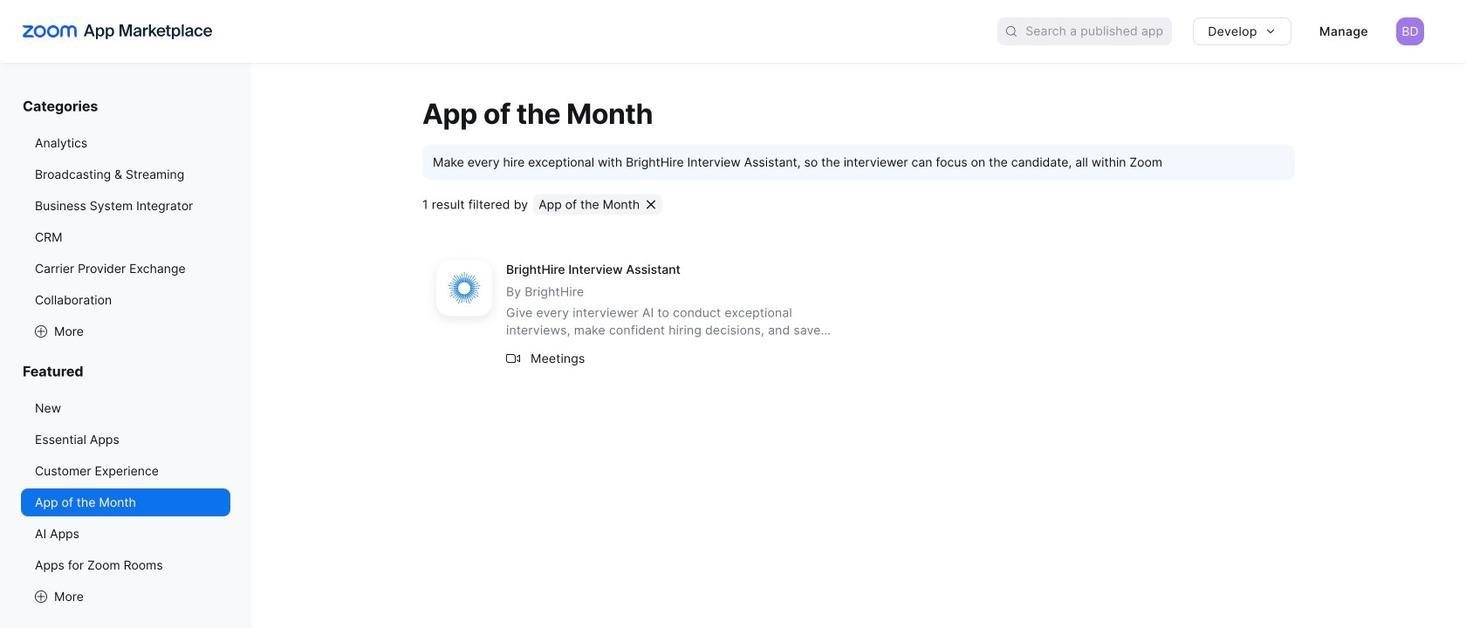 Task type: describe. For each thing, give the bounding box(es) containing it.
Search text field
[[1026, 19, 1172, 44]]

current user is barb dwyer element
[[1396, 17, 1424, 45]]



Task type: locate. For each thing, give the bounding box(es) containing it.
banner
[[0, 0, 1466, 63]]

search a published app element
[[998, 17, 1172, 45]]



